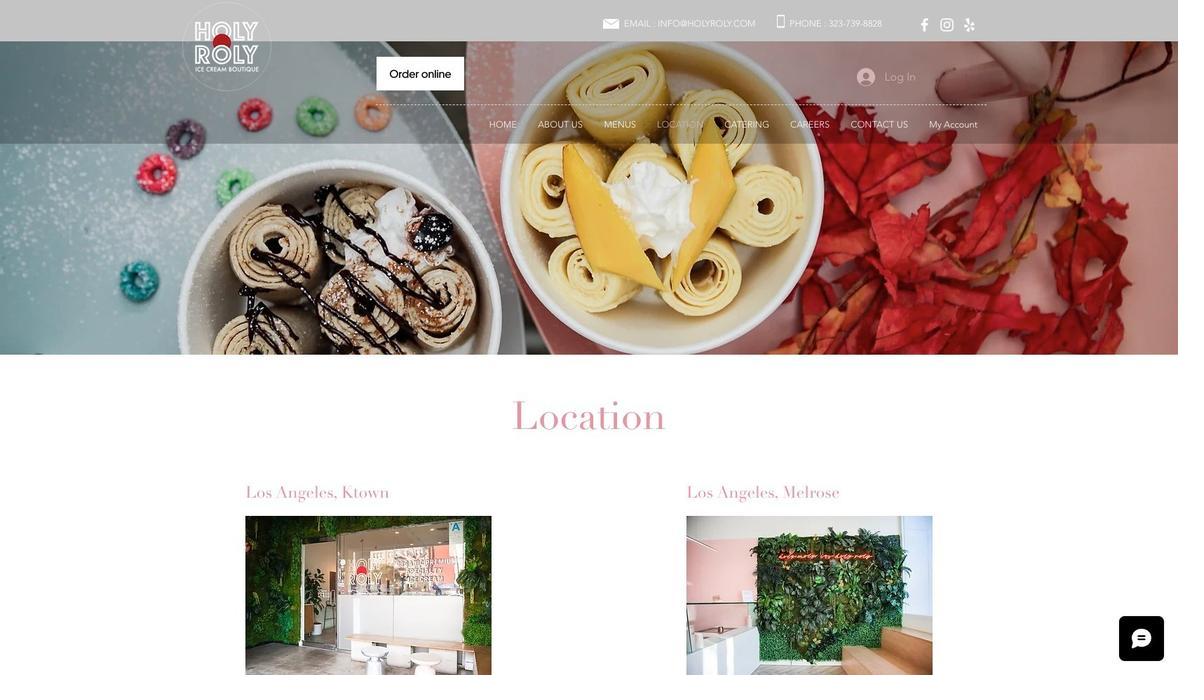 Task type: locate. For each thing, give the bounding box(es) containing it.
dsc_5533.jpg image
[[245, 516, 492, 675]]

white facebook icon image
[[916, 16, 934, 34]]

white yelp icon image
[[961, 16, 978, 34]]

img_9269_2.jpg image
[[687, 516, 933, 675]]

wix chat element
[[1112, 610, 1178, 675]]



Task type: describe. For each thing, give the bounding box(es) containing it.
main_boutique 2.png image
[[182, 2, 271, 91]]

white instagram icon image
[[939, 16, 956, 34]]

social bar element
[[916, 16, 978, 34]]



